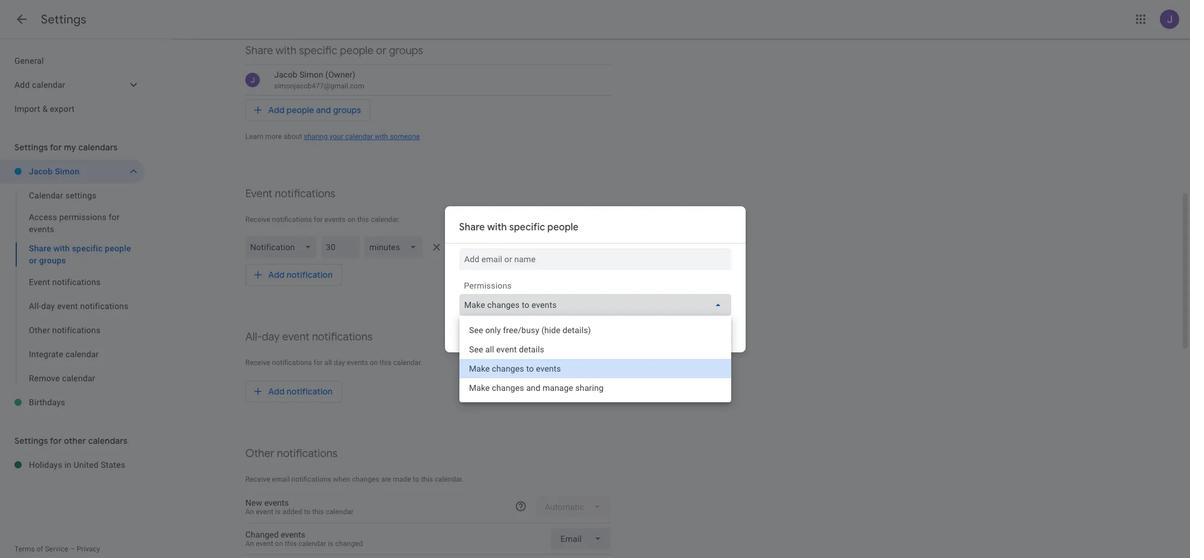 Task type: vqa. For each thing, say whether or not it's contained in the screenshot.
Jewish Holidays link
no



Task type: locate. For each thing, give the bounding box(es) containing it.
2 horizontal spatial day
[[334, 358, 345, 367]]

simon up simonjacob477@gmail.com
[[300, 70, 323, 79]]

2 add from the top
[[268, 269, 285, 280]]

1 vertical spatial people
[[287, 105, 314, 115]]

(owner)
[[325, 70, 355, 79]]

2 vertical spatial with
[[487, 221, 507, 233]]

made
[[393, 475, 411, 484]]

other notifications up email
[[245, 447, 338, 461]]

birthdays link
[[29, 390, 144, 414]]

event inside group
[[57, 301, 78, 311]]

integrate calendar
[[29, 349, 99, 359]]

0 vertical spatial notification
[[287, 269, 333, 280]]

add notification button down all
[[245, 381, 342, 402]]

of
[[36, 545, 43, 553]]

1 vertical spatial groups
[[333, 105, 361, 115]]

events down added
[[281, 530, 305, 540]]

specific for share with specific people or groups
[[299, 44, 337, 58]]

calendars up "states" in the bottom of the page
[[88, 435, 128, 446]]

on up minutes in advance for notification number field
[[347, 215, 356, 224]]

2 option from the top
[[459, 340, 731, 359]]

settings for my calendars tree
[[0, 159, 144, 414]]

to right made
[[413, 475, 419, 484]]

add notification
[[268, 269, 333, 280], [268, 386, 333, 397]]

changed
[[335, 540, 363, 548]]

people for share with specific people or groups
[[340, 44, 374, 58]]

changed events an event on this calendar is changed
[[245, 530, 363, 548]]

sharing
[[304, 132, 328, 141]]

calendar
[[29, 191, 63, 200]]

settings for my calendars
[[14, 142, 118, 153]]

sharing your calendar with someone link
[[304, 132, 420, 141]]

with
[[276, 44, 297, 58], [375, 132, 388, 141], [487, 221, 507, 233]]

states
[[101, 460, 125, 470]]

0 vertical spatial event
[[245, 187, 272, 201]]

event up changed
[[256, 508, 273, 516]]

0 horizontal spatial all-
[[29, 301, 41, 311]]

2 vertical spatial people
[[548, 221, 579, 233]]

0 horizontal spatial jacob
[[29, 167, 53, 176]]

1 receive from the top
[[245, 215, 270, 224]]

2 vertical spatial settings
[[14, 435, 48, 446]]

2 receive from the top
[[245, 358, 270, 367]]

to
[[413, 475, 419, 484], [304, 508, 310, 516]]

an inside the new events an event is added to this calendar
[[245, 508, 254, 516]]

other notifications
[[29, 325, 101, 335], [245, 447, 338, 461]]

1 vertical spatial add notification
[[268, 386, 333, 397]]

changed
[[245, 530, 279, 540]]

learn
[[245, 132, 263, 141]]

1 an from the top
[[245, 508, 254, 516]]

event
[[57, 301, 78, 311], [282, 330, 309, 344], [256, 508, 273, 516], [256, 540, 273, 548]]

to right added
[[304, 508, 310, 516]]

notification for 1st add notification button from the bottom of the page
[[287, 386, 333, 397]]

calendar
[[345, 132, 373, 141], [66, 349, 99, 359], [62, 374, 95, 383], [326, 508, 354, 516], [299, 540, 326, 548]]

groups right or
[[389, 44, 423, 58]]

0 vertical spatial other notifications
[[29, 325, 101, 335]]

0 horizontal spatial all-day event notifications
[[29, 301, 129, 311]]

other up integrate
[[29, 325, 50, 335]]

1 vertical spatial to
[[304, 508, 310, 516]]

2 horizontal spatial with
[[487, 221, 507, 233]]

specific
[[299, 44, 337, 58], [509, 221, 545, 233]]

calendar.
[[371, 215, 400, 224], [393, 358, 422, 367], [435, 475, 464, 484]]

terms of service link
[[14, 545, 68, 553]]

1 vertical spatial an
[[245, 540, 254, 548]]

3 add from the top
[[268, 386, 285, 397]]

events right new
[[264, 498, 289, 508]]

this
[[357, 215, 369, 224], [380, 358, 392, 367], [421, 475, 433, 484], [312, 508, 324, 516], [285, 540, 297, 548]]

people left and
[[287, 105, 314, 115]]

0 horizontal spatial share
[[245, 44, 273, 58]]

jacob inside tree item
[[29, 167, 53, 176]]

simon inside jacob simon (owner) simonjacob477@gmail.com
[[300, 70, 323, 79]]

2 add notification from the top
[[268, 386, 333, 397]]

simon inside tree item
[[55, 167, 80, 176]]

2 horizontal spatial people
[[548, 221, 579, 233]]

1 vertical spatial notification
[[287, 386, 333, 397]]

share for share with specific people or groups
[[245, 44, 273, 58]]

2 notification from the top
[[287, 386, 333, 397]]

calendar down when
[[326, 508, 354, 516]]

notification for second add notification button from the bottom
[[287, 269, 333, 280]]

event up integrate calendar
[[57, 301, 78, 311]]

2 an from the top
[[245, 540, 254, 548]]

events
[[325, 215, 346, 224], [29, 224, 54, 234], [347, 358, 368, 367], [264, 498, 289, 508], [281, 530, 305, 540]]

about
[[284, 132, 302, 141]]

1 vertical spatial add
[[268, 269, 285, 280]]

with left someone
[[375, 132, 388, 141]]

jacob simon tree item
[[0, 159, 144, 183]]

1 horizontal spatial specific
[[509, 221, 545, 233]]

0 vertical spatial with
[[276, 44, 297, 58]]

events down access
[[29, 224, 54, 234]]

on
[[347, 215, 356, 224], [370, 358, 378, 367], [275, 540, 283, 548]]

receive for other
[[245, 475, 270, 484]]

0 horizontal spatial event
[[29, 277, 50, 287]]

simon for jacob simon (owner) simonjacob477@gmail.com
[[300, 70, 323, 79]]

1 vertical spatial other notifications
[[245, 447, 338, 461]]

0 vertical spatial add
[[268, 105, 285, 115]]

for inside the access permissions for events
[[109, 212, 120, 222]]

1 add notification from the top
[[268, 269, 333, 280]]

0 vertical spatial calendars
[[78, 142, 118, 153]]

added
[[282, 508, 302, 516]]

1 vertical spatial share
[[459, 221, 485, 233]]

day
[[41, 301, 55, 311], [262, 330, 280, 344], [334, 358, 345, 367]]

jacob inside jacob simon (owner) simonjacob477@gmail.com
[[274, 70, 297, 79]]

2 vertical spatial receive
[[245, 475, 270, 484]]

1 vertical spatial all-
[[245, 330, 262, 344]]

0 vertical spatial all-
[[29, 301, 41, 311]]

are
[[381, 475, 391, 484]]

on right all
[[370, 358, 378, 367]]

specific inside 'share with specific people' dialog
[[509, 221, 545, 233]]

receive notifications for all day events on this calendar.
[[245, 358, 422, 367]]

jacob for jacob simon
[[29, 167, 53, 176]]

1 horizontal spatial jacob
[[274, 70, 297, 79]]

is
[[275, 508, 281, 516], [328, 540, 333, 548]]

an for changed events
[[245, 540, 254, 548]]

1 horizontal spatial share
[[459, 221, 485, 233]]

1 horizontal spatial event notifications
[[245, 187, 336, 201]]

1 vertical spatial receive
[[245, 358, 270, 367]]

0 vertical spatial add notification button
[[245, 264, 342, 286]]

simon down settings for my calendars at the top
[[55, 167, 80, 176]]

groups
[[389, 44, 423, 58], [333, 105, 361, 115]]

add for add people and groups button
[[268, 105, 285, 115]]

jacob simon (owner) simonjacob477@gmail.com
[[274, 70, 364, 90]]

for
[[50, 142, 62, 153], [109, 212, 120, 222], [314, 215, 323, 224], [314, 358, 323, 367], [50, 435, 62, 446]]

and
[[316, 105, 331, 115]]

1 horizontal spatial all-day event notifications
[[245, 330, 373, 344]]

add people and groups button
[[245, 99, 371, 121]]

calendar right the your
[[345, 132, 373, 141]]

with for share with specific people
[[487, 221, 507, 233]]

0 horizontal spatial specific
[[299, 44, 337, 58]]

1 horizontal spatial people
[[340, 44, 374, 58]]

event inside group
[[29, 277, 50, 287]]

1 horizontal spatial simon
[[300, 70, 323, 79]]

share
[[245, 44, 273, 58], [459, 221, 485, 233]]

0 horizontal spatial to
[[304, 508, 310, 516]]

0 vertical spatial event notifications
[[245, 187, 336, 201]]

other
[[64, 435, 86, 446]]

add notification for second add notification button from the bottom
[[268, 269, 333, 280]]

learn more about sharing your calendar with someone
[[245, 132, 420, 141]]

terms of service – privacy
[[14, 545, 100, 553]]

add notification button
[[245, 264, 342, 286], [245, 381, 342, 402]]

group containing calendar settings
[[0, 183, 144, 390]]

1 vertical spatial day
[[262, 330, 280, 344]]

notification down minutes in advance for notification number field
[[287, 269, 333, 280]]

0 horizontal spatial simon
[[55, 167, 80, 176]]

an down new
[[245, 540, 254, 548]]

events right all
[[347, 358, 368, 367]]

event notifications inside group
[[29, 277, 101, 287]]

access permissions for events
[[29, 212, 120, 234]]

1 vertical spatial is
[[328, 540, 333, 548]]

integrate
[[29, 349, 63, 359]]

people
[[340, 44, 374, 58], [287, 105, 314, 115], [548, 221, 579, 233]]

0 vertical spatial on
[[347, 215, 356, 224]]

calendar left changed
[[299, 540, 326, 548]]

all-day event notifications up integrate calendar
[[29, 301, 129, 311]]

jacob
[[274, 70, 297, 79], [29, 167, 53, 176]]

an
[[245, 508, 254, 516], [245, 540, 254, 548]]

group
[[0, 183, 144, 390]]

share with specific people
[[459, 221, 579, 233]]

settings
[[41, 12, 86, 27], [14, 142, 48, 153], [14, 435, 48, 446]]

event inside changed events an event on this calendar is changed
[[256, 540, 273, 548]]

0 horizontal spatial groups
[[333, 105, 361, 115]]

groups right and
[[333, 105, 361, 115]]

1 add from the top
[[268, 105, 285, 115]]

0 horizontal spatial other
[[29, 325, 50, 335]]

is left changed
[[328, 540, 333, 548]]

all-day event notifications up all
[[245, 330, 373, 344]]

2 add notification button from the top
[[245, 381, 342, 402]]

0 vertical spatial is
[[275, 508, 281, 516]]

1 horizontal spatial on
[[347, 215, 356, 224]]

1 horizontal spatial is
[[328, 540, 333, 548]]

0 horizontal spatial people
[[287, 105, 314, 115]]

other notifications up integrate calendar
[[29, 325, 101, 335]]

export
[[50, 104, 75, 114]]

1 horizontal spatial with
[[375, 132, 388, 141]]

0 vertical spatial an
[[245, 508, 254, 516]]

people inside dialog
[[548, 221, 579, 233]]

1 vertical spatial on
[[370, 358, 378, 367]]

option
[[459, 320, 731, 340], [459, 340, 731, 359], [459, 359, 731, 378], [459, 378, 731, 397]]

0 vertical spatial other
[[29, 325, 50, 335]]

settings up holidays
[[14, 435, 48, 446]]

1 vertical spatial simon
[[55, 167, 80, 176]]

people up add email or name text field
[[548, 221, 579, 233]]

other up email
[[245, 447, 274, 461]]

event notifications down the access permissions for events
[[29, 277, 101, 287]]

settings right go back "image"
[[41, 12, 86, 27]]

2 vertical spatial add
[[268, 386, 285, 397]]

&
[[42, 104, 48, 114]]

event down new
[[256, 540, 273, 548]]

event notifications
[[245, 187, 336, 201], [29, 277, 101, 287]]

with up permissions
[[487, 221, 507, 233]]

all-day event notifications
[[29, 301, 129, 311], [245, 330, 373, 344]]

4 option from the top
[[459, 378, 731, 397]]

calendar up birthdays tree item
[[62, 374, 95, 383]]

notification
[[287, 269, 333, 280], [287, 386, 333, 397]]

people inside button
[[287, 105, 314, 115]]

0 vertical spatial jacob
[[274, 70, 297, 79]]

0 vertical spatial day
[[41, 301, 55, 311]]

tree item
[[0, 239, 144, 270]]

1 vertical spatial other
[[245, 447, 274, 461]]

calendars
[[78, 142, 118, 153], [88, 435, 128, 446]]

notification down all
[[287, 386, 333, 397]]

people left or
[[340, 44, 374, 58]]

0 vertical spatial all-day event notifications
[[29, 301, 129, 311]]

calendars right my
[[78, 142, 118, 153]]

service
[[45, 545, 68, 553]]

add
[[268, 105, 285, 115], [268, 269, 285, 280], [268, 386, 285, 397]]

0 vertical spatial settings
[[41, 12, 86, 27]]

0 vertical spatial add notification
[[268, 269, 333, 280]]

1 horizontal spatial event
[[245, 187, 272, 201]]

jacob up simonjacob477@gmail.com
[[274, 70, 297, 79]]

0 vertical spatial people
[[340, 44, 374, 58]]

remove calendar
[[29, 374, 95, 383]]

holidays in united states link
[[29, 453, 144, 477]]

an up changed
[[245, 508, 254, 516]]

is inside changed events an event on this calendar is changed
[[328, 540, 333, 548]]

calendar up 'remove calendar'
[[66, 349, 99, 359]]

or
[[376, 44, 387, 58]]

1 vertical spatial settings
[[14, 142, 48, 153]]

event
[[245, 187, 272, 201], [29, 277, 50, 287]]

all-
[[29, 301, 41, 311], [245, 330, 262, 344]]

notifications
[[275, 187, 336, 201], [272, 215, 312, 224], [52, 277, 101, 287], [80, 301, 129, 311], [52, 325, 101, 335], [312, 330, 373, 344], [272, 358, 312, 367], [277, 447, 338, 461], [291, 475, 331, 484]]

calendars for settings for other calendars
[[88, 435, 128, 446]]

1 horizontal spatial groups
[[389, 44, 423, 58]]

import & export
[[14, 104, 75, 114]]

1 vertical spatial add notification button
[[245, 381, 342, 402]]

for for calendar
[[109, 212, 120, 222]]

1 vertical spatial calendars
[[88, 435, 128, 446]]

1 horizontal spatial other
[[245, 447, 274, 461]]

events inside the access permissions for events
[[29, 224, 54, 234]]

other inside settings for my calendars tree
[[29, 325, 50, 335]]

3 receive from the top
[[245, 475, 270, 484]]

is left added
[[275, 508, 281, 516]]

2 vertical spatial on
[[275, 540, 283, 548]]

holidays
[[29, 460, 62, 470]]

0 vertical spatial simon
[[300, 70, 323, 79]]

1 add notification button from the top
[[245, 264, 342, 286]]

add notification down minutes in advance for notification number field
[[268, 269, 333, 280]]

jacob simon
[[29, 167, 80, 176]]

on inside changed events an event on this calendar is changed
[[275, 540, 283, 548]]

settings up "jacob simon"
[[14, 142, 48, 153]]

1 vertical spatial all-day event notifications
[[245, 330, 373, 344]]

1 horizontal spatial other notifications
[[245, 447, 338, 461]]

jacob up calendar
[[29, 167, 53, 176]]

0 horizontal spatial is
[[275, 508, 281, 516]]

add notification button down minutes in advance for notification number field
[[245, 264, 342, 286]]

Minutes in advance for notification number field
[[326, 236, 355, 258]]

2 vertical spatial day
[[334, 358, 345, 367]]

0 vertical spatial specific
[[299, 44, 337, 58]]

simonjacob477@gmail.com
[[274, 82, 364, 90]]

birthdays tree item
[[0, 390, 144, 414]]

to inside the new events an event is added to this calendar
[[304, 508, 310, 516]]

1 vertical spatial specific
[[509, 221, 545, 233]]

changes
[[352, 475, 379, 484]]

with inside dialog
[[487, 221, 507, 233]]

add for second add notification button from the bottom
[[268, 269, 285, 280]]

add notification down all
[[268, 386, 333, 397]]

30 minutes before element
[[245, 234, 611, 260]]

0 vertical spatial receive
[[245, 215, 270, 224]]

0 horizontal spatial event notifications
[[29, 277, 101, 287]]

share inside dialog
[[459, 221, 485, 233]]

settings
[[65, 191, 96, 200]]

1 horizontal spatial to
[[413, 475, 419, 484]]

1 vertical spatial jacob
[[29, 167, 53, 176]]

calendars for settings for my calendars
[[78, 142, 118, 153]]

0 horizontal spatial on
[[275, 540, 283, 548]]

1 notification from the top
[[287, 269, 333, 280]]

receive
[[245, 215, 270, 224], [245, 358, 270, 367], [245, 475, 270, 484]]

holidays in united states
[[29, 460, 125, 470]]

settings for settings for my calendars
[[14, 142, 48, 153]]

all-day event notifications inside group
[[29, 301, 129, 311]]

on down added
[[275, 540, 283, 548]]

0 horizontal spatial day
[[41, 301, 55, 311]]

tree
[[0, 49, 144, 121]]

general
[[14, 56, 44, 66]]

other notifications inside group
[[29, 325, 101, 335]]

privacy
[[77, 545, 100, 553]]

when
[[333, 475, 350, 484]]

event up receive notifications for all day events on this calendar.
[[282, 330, 309, 344]]

1 vertical spatial event notifications
[[29, 277, 101, 287]]

1 vertical spatial event
[[29, 277, 50, 287]]

simon
[[300, 70, 323, 79], [55, 167, 80, 176]]

0 horizontal spatial other notifications
[[29, 325, 101, 335]]

import
[[14, 104, 40, 114]]

event notifications up receive notifications for events on this calendar.
[[245, 187, 336, 201]]

settings for settings
[[41, 12, 86, 27]]

with up jacob simon (owner) simonjacob477@gmail.com
[[276, 44, 297, 58]]

0 vertical spatial share
[[245, 44, 273, 58]]

an inside changed events an event on this calendar is changed
[[245, 540, 254, 548]]

2 vertical spatial calendar.
[[435, 475, 464, 484]]

other
[[29, 325, 50, 335], [245, 447, 274, 461]]

0 horizontal spatial with
[[276, 44, 297, 58]]



Task type: describe. For each thing, give the bounding box(es) containing it.
people for share with specific people
[[548, 221, 579, 233]]

this inside changed events an event on this calendar is changed
[[285, 540, 297, 548]]

2 horizontal spatial on
[[370, 358, 378, 367]]

an for new events
[[245, 508, 254, 516]]

my
[[64, 142, 76, 153]]

on for notifications
[[347, 215, 356, 224]]

event inside the new events an event is added to this calendar
[[256, 508, 273, 516]]

0 vertical spatial groups
[[389, 44, 423, 58]]

email
[[272, 475, 290, 484]]

1 option from the top
[[459, 320, 731, 340]]

simon for jacob simon
[[55, 167, 80, 176]]

share with specific people dialog
[[445, 206, 746, 402]]

calendar inside changed events an event on this calendar is changed
[[299, 540, 326, 548]]

share with specific people or groups
[[245, 44, 423, 58]]

settings heading
[[41, 12, 86, 27]]

events up minutes in advance for notification number field
[[325, 215, 346, 224]]

all
[[325, 358, 332, 367]]

holidays in united states tree item
[[0, 453, 144, 477]]

your
[[330, 132, 343, 141]]

jacob for jacob simon (owner) simonjacob477@gmail.com
[[274, 70, 297, 79]]

0 vertical spatial calendar.
[[371, 215, 400, 224]]

calendar inside the new events an event is added to this calendar
[[326, 508, 354, 516]]

with for share with specific people or groups
[[276, 44, 297, 58]]

all- inside group
[[29, 301, 41, 311]]

permissions
[[464, 281, 512, 290]]

remove
[[29, 374, 60, 383]]

events inside the new events an event is added to this calendar
[[264, 498, 289, 508]]

specific for share with specific people
[[509, 221, 545, 233]]

settings for settings for other calendars
[[14, 435, 48, 446]]

settings for other calendars
[[14, 435, 128, 446]]

more
[[265, 132, 282, 141]]

calendar settings
[[29, 191, 96, 200]]

3 option from the top
[[459, 359, 731, 378]]

on for events
[[275, 540, 283, 548]]

1 horizontal spatial all-
[[245, 330, 262, 344]]

0 vertical spatial to
[[413, 475, 419, 484]]

1 vertical spatial calendar.
[[393, 358, 422, 367]]

receive for all-
[[245, 358, 270, 367]]

Permissions field
[[459, 294, 731, 315]]

terms
[[14, 545, 35, 553]]

permissions list box
[[459, 315, 731, 402]]

united
[[74, 460, 99, 470]]

permissions
[[59, 212, 107, 222]]

birthdays
[[29, 398, 65, 407]]

day inside group
[[41, 301, 55, 311]]

share for share with specific people
[[459, 221, 485, 233]]

new events an event is added to this calendar
[[245, 498, 354, 516]]

is inside the new events an event is added to this calendar
[[275, 508, 281, 516]]

receive notifications for events on this calendar.
[[245, 215, 400, 224]]

in
[[65, 460, 71, 470]]

add for 1st add notification button from the bottom of the page
[[268, 386, 285, 397]]

1 vertical spatial with
[[375, 132, 388, 141]]

access
[[29, 212, 57, 222]]

Add email or name text field
[[464, 248, 726, 270]]

add notification for 1st add notification button from the bottom of the page
[[268, 386, 333, 397]]

receive for event
[[245, 215, 270, 224]]

privacy link
[[77, 545, 100, 553]]

this inside the new events an event is added to this calendar
[[312, 508, 324, 516]]

events inside changed events an event on this calendar is changed
[[281, 530, 305, 540]]

–
[[70, 545, 75, 553]]

someone
[[390, 132, 420, 141]]

add people and groups
[[268, 105, 361, 115]]

for for all-
[[314, 358, 323, 367]]

groups inside button
[[333, 105, 361, 115]]

new
[[245, 498, 262, 508]]

tree containing general
[[0, 49, 144, 121]]

for for event
[[314, 215, 323, 224]]

1 horizontal spatial day
[[262, 330, 280, 344]]

go back image
[[14, 12, 29, 26]]

receive email notifications when changes are made to this calendar.
[[245, 475, 464, 484]]



